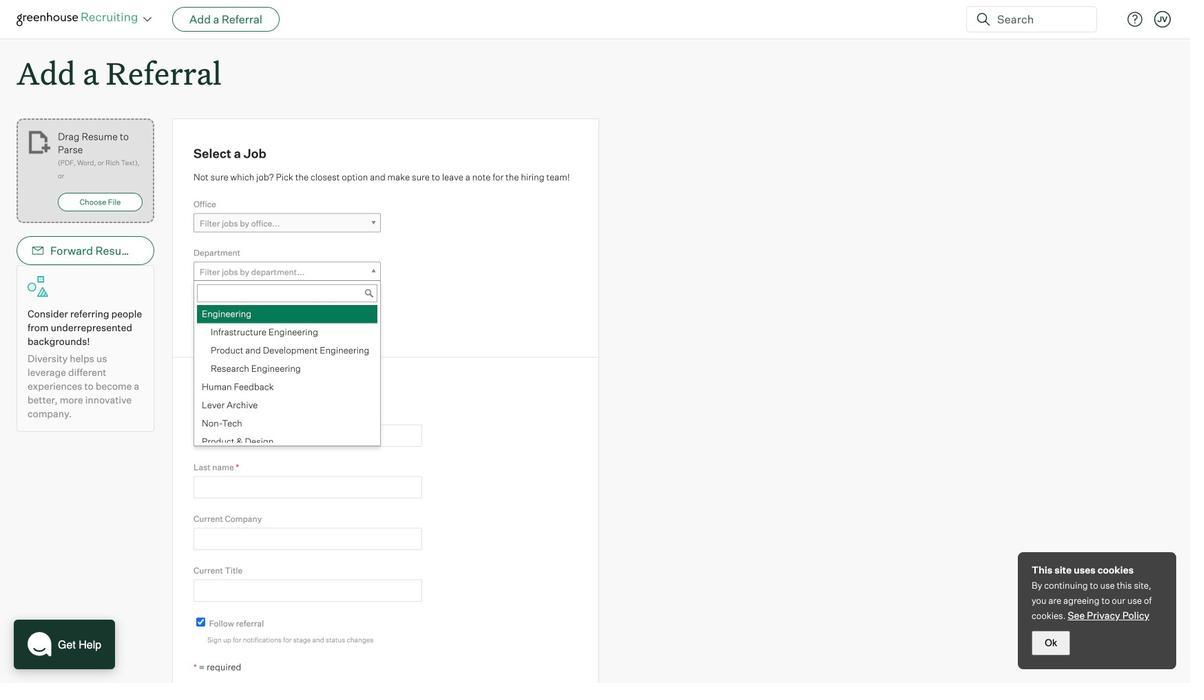 Task type: locate. For each thing, give the bounding box(es) containing it.
switch applications element
[[139, 11, 156, 28]]

option
[[197, 305, 377, 323], [197, 323, 377, 342], [197, 342, 377, 360], [197, 360, 377, 378], [197, 378, 377, 396], [197, 396, 377, 415], [197, 415, 377, 433], [197, 433, 377, 451]]

2 option from the top
[[197, 323, 377, 342]]

switch applications image
[[142, 12, 153, 26]]

8 option from the top
[[197, 433, 377, 451]]

3 option from the top
[[197, 342, 377, 360]]

None text field
[[194, 528, 422, 550], [194, 579, 422, 602], [194, 528, 422, 550], [194, 579, 422, 602]]

1 option from the top
[[197, 305, 377, 323]]

None text field
[[197, 285, 377, 302], [194, 425, 422, 447], [194, 476, 422, 499], [197, 285, 377, 302], [194, 425, 422, 447], [194, 476, 422, 499]]

None checkbox
[[196, 618, 205, 627]]

list box
[[194, 305, 377, 451]]



Task type: vqa. For each thing, say whether or not it's contained in the screenshot.
fourth option from the bottom
yes



Task type: describe. For each thing, give the bounding box(es) containing it.
Top navigation search text field
[[992, 6, 1088, 33]]

6 option from the top
[[197, 396, 377, 415]]

7 option from the top
[[197, 415, 377, 433]]

4 option from the top
[[197, 360, 377, 378]]

5 option from the top
[[197, 378, 377, 396]]



